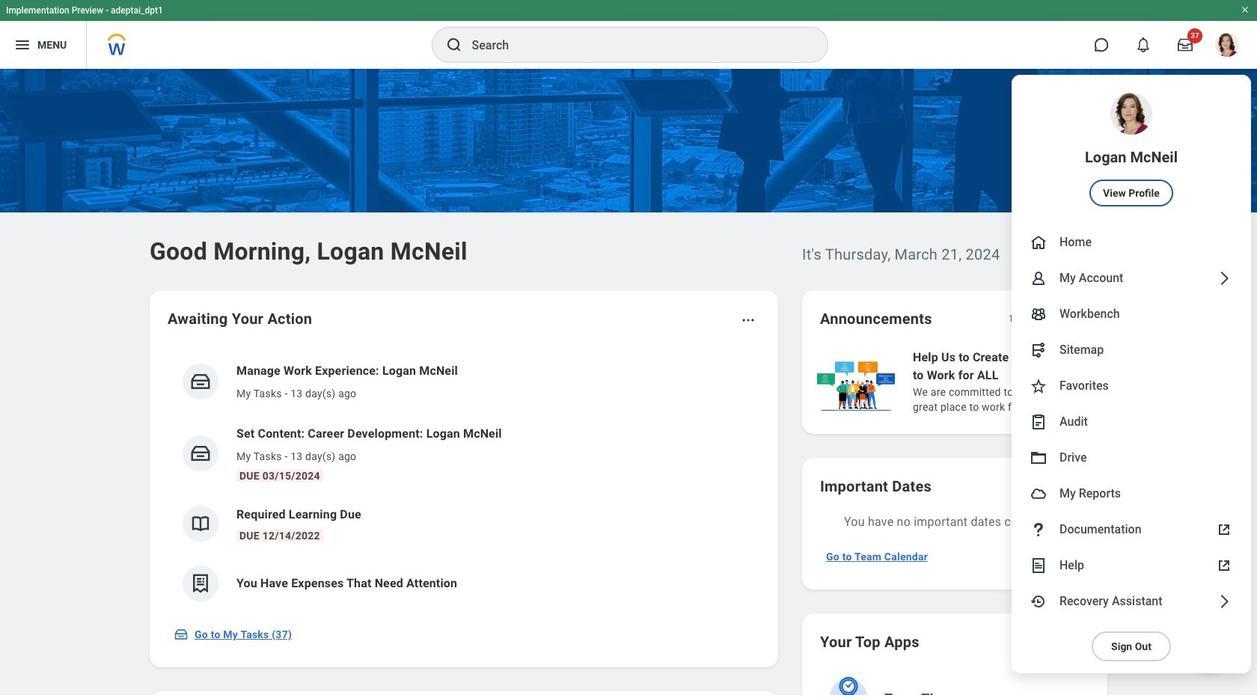 Task type: locate. For each thing, give the bounding box(es) containing it.
logan mcneil image
[[1216, 33, 1240, 57]]

banner
[[0, 0, 1258, 674]]

4 menu item from the top
[[1012, 296, 1252, 332]]

Search Workday  search field
[[472, 28, 797, 61]]

inbox image
[[189, 371, 212, 393], [189, 442, 212, 465]]

0 vertical spatial ext link image
[[1216, 521, 1234, 539]]

3 menu item from the top
[[1012, 261, 1252, 296]]

9 menu item from the top
[[1012, 476, 1252, 512]]

x image
[[1225, 531, 1236, 542]]

8 menu item from the top
[[1012, 440, 1252, 476]]

1 vertical spatial inbox image
[[189, 442, 212, 465]]

chevron right small image
[[1071, 311, 1086, 326]]

avatar image
[[1030, 485, 1048, 503]]

2 ext link image from the top
[[1216, 557, 1234, 575]]

chevron right image
[[1216, 270, 1234, 287]]

star image
[[1030, 377, 1048, 395]]

1 menu item from the top
[[1012, 75, 1252, 225]]

0 horizontal spatial list
[[168, 350, 761, 614]]

2 inbox image from the top
[[189, 442, 212, 465]]

5 menu item from the top
[[1012, 332, 1252, 368]]

0 vertical spatial inbox image
[[189, 371, 212, 393]]

menu item
[[1012, 75, 1252, 225], [1012, 225, 1252, 261], [1012, 261, 1252, 296], [1012, 296, 1252, 332], [1012, 332, 1252, 368], [1012, 368, 1252, 404], [1012, 404, 1252, 440], [1012, 440, 1252, 476], [1012, 476, 1252, 512], [1012, 512, 1252, 548], [1012, 548, 1252, 584]]

inbox large image
[[1178, 37, 1193, 52]]

1 ext link image from the top
[[1216, 521, 1234, 539]]

close environment banner image
[[1241, 5, 1250, 14]]

ext link image
[[1216, 521, 1234, 539], [1216, 557, 1234, 575]]

dashboard expenses image
[[189, 573, 212, 595]]

paste image
[[1030, 413, 1048, 431]]

status
[[1009, 313, 1033, 325]]

list
[[815, 347, 1258, 416], [168, 350, 761, 614]]

menu
[[1012, 75, 1252, 674]]

notifications large image
[[1137, 37, 1151, 52]]

6 menu item from the top
[[1012, 368, 1252, 404]]

chevron left small image
[[1044, 311, 1059, 326]]

justify image
[[13, 36, 31, 54]]

ext link image for first menu item from the bottom of the page
[[1216, 557, 1234, 575]]

main content
[[0, 69, 1258, 696]]

1 vertical spatial ext link image
[[1216, 557, 1234, 575]]



Task type: describe. For each thing, give the bounding box(es) containing it.
1 inbox image from the top
[[189, 371, 212, 393]]

11 menu item from the top
[[1012, 548, 1252, 584]]

book open image
[[189, 513, 212, 535]]

10 menu item from the top
[[1012, 512, 1252, 548]]

contact card matrix manager image
[[1030, 305, 1048, 323]]

1 horizontal spatial list
[[815, 347, 1258, 416]]

7 menu item from the top
[[1012, 404, 1252, 440]]

endpoints image
[[1030, 341, 1048, 359]]

document image
[[1030, 557, 1048, 575]]

question image
[[1030, 521, 1048, 539]]

user image
[[1030, 270, 1048, 287]]

ext link image for tenth menu item
[[1216, 521, 1234, 539]]

related actions image
[[741, 313, 756, 328]]

search image
[[445, 36, 463, 54]]

folder open image
[[1030, 449, 1048, 467]]

2 menu item from the top
[[1012, 225, 1252, 261]]

home image
[[1030, 234, 1048, 252]]

inbox image
[[174, 627, 189, 642]]



Task type: vqa. For each thing, say whether or not it's contained in the screenshot.
Search Workday search field
yes



